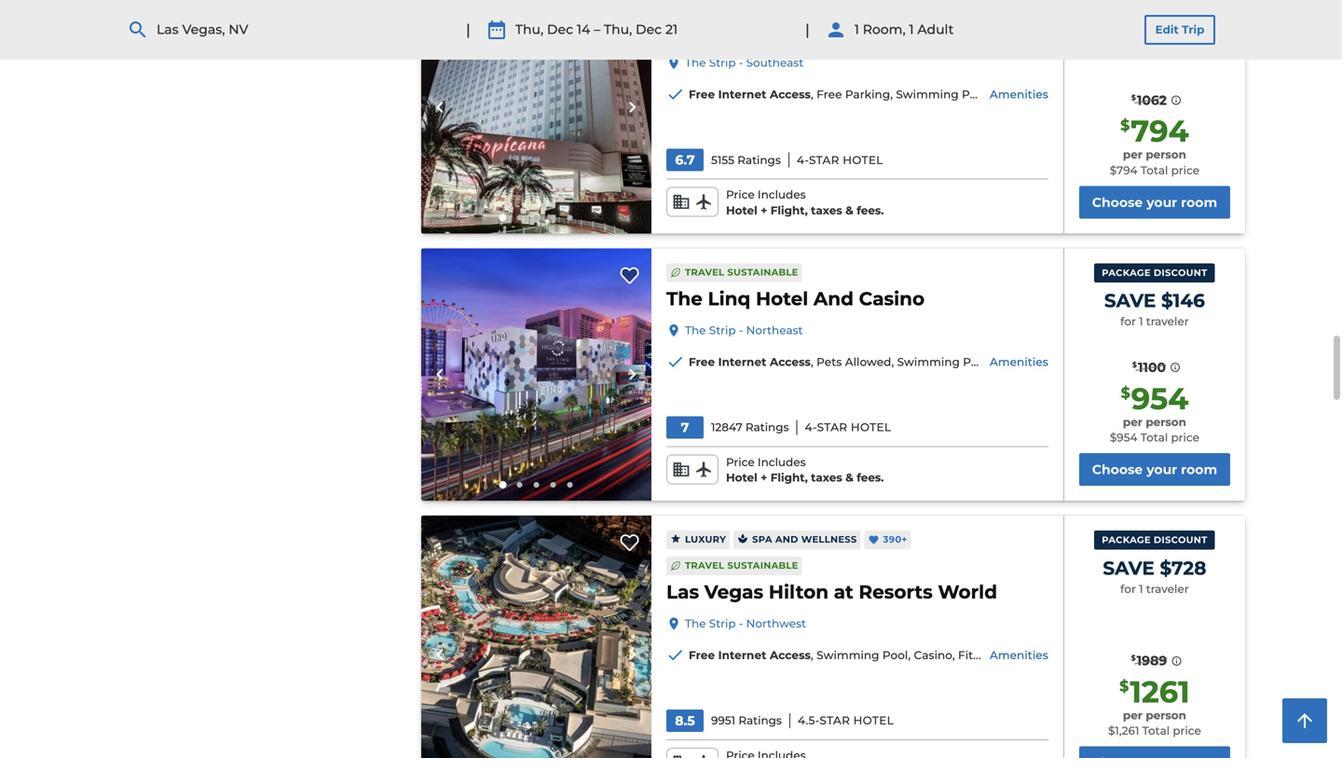 Task type: vqa. For each thing, say whether or not it's contained in the screenshot.
$794
yes



Task type: locate. For each thing, give the bounding box(es) containing it.
for for 954
[[1121, 315, 1136, 328]]

2 fees. from the top
[[857, 471, 884, 484]]

go to image #4 image
[[551, 215, 556, 220], [551, 482, 556, 488]]

$ 1062
[[1132, 92, 1167, 108]]

2 includes from the top
[[758, 455, 806, 469]]

taxes up the and
[[811, 204, 843, 217]]

0 vertical spatial person
[[1146, 148, 1187, 162]]

taxes
[[811, 204, 843, 217], [811, 471, 843, 484]]

2 go to image #4 image from the top
[[551, 482, 556, 488]]

1 vertical spatial choose your room
[[1092, 461, 1218, 477]]

sustainable
[[728, 267, 799, 278], [728, 560, 799, 571]]

price for 1261
[[1173, 724, 1202, 738]]

price down 12847 ratings
[[726, 455, 755, 469]]

1 go to image #3 image from the top
[[534, 215, 539, 220]]

fees.
[[857, 204, 884, 217], [857, 471, 884, 484]]

swimming for 954
[[897, 355, 960, 369]]

$ for 1261
[[1120, 677, 1129, 695]]

1 price includes hotel + flight, taxes & fees. from the top
[[726, 188, 884, 217]]

$ left the 1989
[[1131, 654, 1136, 663]]

0 vertical spatial amenities
[[990, 88, 1049, 101]]

free
[[689, 88, 715, 101], [817, 88, 842, 101], [689, 355, 715, 369], [689, 648, 715, 662]]

includes down 12847 ratings
[[758, 455, 806, 469]]

4-
[[797, 153, 809, 167], [805, 420, 817, 434]]

1 vertical spatial amenities
[[990, 355, 1049, 369]]

go to image #2 image for go to image #1 corresponding to 2nd property building image from the bottom of the page go to image #4
[[517, 215, 523, 220]]

1100
[[1138, 360, 1166, 375]]

3 - from the top
[[739, 617, 743, 630]]

1 strip from the top
[[709, 56, 736, 70]]

1 horizontal spatial dec
[[636, 22, 662, 37]]

1 for 1 traveler from the top
[[1121, 48, 1189, 61]]

person inside $ 794 per person $794 total price
[[1146, 148, 1187, 162]]

|
[[466, 20, 471, 39], [806, 20, 810, 39]]

edit trip button
[[1145, 15, 1216, 45]]

vegas up free internet access , free parking , swimming pool ,
[[807, 20, 866, 43]]

0 vertical spatial fees.
[[857, 204, 884, 217]]

total for 954
[[1141, 431, 1168, 444]]

thu, left '14' on the top of the page
[[515, 22, 544, 37]]

save
[[1103, 22, 1155, 45], [1105, 289, 1156, 312], [1103, 556, 1155, 579]]

room down $ 954 per person $954 total price
[[1181, 461, 1218, 477]]

1 vertical spatial taxes
[[811, 471, 843, 484]]

& up the and
[[846, 204, 854, 217]]

1 choose your room button from the top
[[1080, 186, 1231, 218]]

1 vertical spatial +
[[761, 471, 768, 484]]

1 includes from the top
[[758, 188, 806, 202]]

1 vertical spatial access
[[770, 355, 811, 369]]

save for 1261
[[1103, 556, 1155, 579]]

per up $1,261
[[1123, 709, 1143, 722]]

the left 'linq'
[[667, 287, 703, 310]]

0 vertical spatial sustainable
[[728, 267, 799, 278]]

2 choose your room from the top
[[1092, 461, 1218, 477]]

hotel up northeast
[[756, 287, 809, 310]]

2 vertical spatial for 1 traveler
[[1121, 582, 1189, 596]]

1 vertical spatial save
[[1105, 289, 1156, 312]]

includes
[[758, 188, 806, 202], [758, 455, 806, 469]]

access for 794
[[770, 88, 811, 101]]

1 fees. from the top
[[857, 204, 884, 217]]

fitness
[[958, 648, 1000, 662]]

includes for 794
[[758, 188, 806, 202]]

strip for 954
[[709, 323, 736, 337]]

0 vertical spatial 4-star hotel
[[797, 153, 884, 167]]

total inside $ 794 per person $794 total price
[[1141, 164, 1169, 177]]

0 vertical spatial choose
[[1092, 194, 1143, 210]]

1 discount from the top
[[1154, 267, 1208, 278]]

1 vertical spatial casino
[[914, 648, 953, 662]]

flight, up "and"
[[771, 471, 808, 484]]

package up save $728 on the right of the page
[[1102, 534, 1151, 545]]

per up $954
[[1123, 415, 1143, 429]]

-
[[739, 56, 743, 70], [739, 323, 743, 337], [739, 617, 743, 630]]

flight,
[[771, 204, 808, 217], [771, 471, 808, 484]]

per inside $ 794 per person $794 total price
[[1123, 148, 1143, 162]]

3 access from the top
[[770, 648, 811, 662]]

3 strip from the top
[[709, 617, 736, 630]]

3 person from the top
[[1146, 709, 1187, 722]]

0 vertical spatial travel
[[685, 267, 725, 278]]

1 taxes from the top
[[811, 204, 843, 217]]

package up save $146
[[1102, 267, 1151, 278]]

per for 1261
[[1123, 709, 1143, 722]]

tropicana las vegas element
[[667, 18, 866, 44]]

internet for 954
[[719, 355, 767, 369]]

per up $794
[[1123, 148, 1143, 162]]

person inside $ 1261 per person $1,261 total price
[[1146, 709, 1187, 722]]

for for 794
[[1121, 48, 1136, 61]]

the
[[685, 56, 706, 70], [667, 287, 703, 310], [685, 323, 706, 337], [685, 617, 706, 630]]

package discount
[[1102, 267, 1208, 278], [1102, 534, 1208, 545]]

1 dec from the left
[[547, 22, 573, 37]]

go to image #1 image
[[499, 214, 507, 221], [499, 481, 507, 488]]

go to image #5 image
[[567, 215, 573, 220], [567, 482, 573, 488]]

internet down the strip - northeast
[[719, 355, 767, 369]]

travel sustainable down spa
[[685, 560, 799, 571]]

1 property building image from the top
[[421, 0, 652, 233]]

0 vertical spatial for 1 traveler
[[1121, 48, 1189, 61]]

0 vertical spatial go to image #2 image
[[517, 215, 523, 220]]

go to image #3 image for go to image #4 associated with 2nd property building image
[[534, 482, 539, 488]]

1 vertical spatial go to image #4 image
[[551, 482, 556, 488]]

2 internet from the top
[[719, 355, 767, 369]]

room for 794
[[1181, 194, 1218, 210]]

3 photo carousel region from the top
[[421, 516, 652, 758]]

tropicana
[[667, 20, 763, 43]]

includes down 5155 ratings
[[758, 188, 806, 202]]

go to image #2 image
[[517, 215, 523, 220], [517, 482, 523, 488]]

0 vertical spatial room
[[1181, 194, 1218, 210]]

flight, for 954
[[771, 471, 808, 484]]

2 vertical spatial person
[[1146, 709, 1187, 722]]

package discount up save $146
[[1102, 267, 1208, 278]]

dec left '21' at the top of page
[[636, 22, 662, 37]]

for 1 traveler down save $728 on the right of the page
[[1121, 582, 1189, 596]]

0 vertical spatial choose your room
[[1092, 194, 1218, 210]]

1 travel sustainable from the top
[[685, 267, 799, 278]]

+ down 12847 ratings
[[761, 471, 768, 484]]

your for 954
[[1147, 461, 1178, 477]]

- for 1261
[[739, 617, 743, 630]]

0 vertical spatial strip
[[709, 56, 736, 70]]

the down "tropicana"
[[685, 56, 706, 70]]

travel
[[685, 267, 725, 278], [685, 560, 725, 571]]

1 vertical spatial travel sustainable
[[685, 560, 799, 571]]

price
[[726, 188, 755, 202], [726, 455, 755, 469]]

2 go to image #2 image from the top
[[517, 482, 523, 488]]

- for 794
[[739, 56, 743, 70]]

swimming right parking
[[896, 88, 959, 101]]

$954
[[1110, 431, 1138, 444]]

total
[[1141, 164, 1169, 177], [1141, 431, 1168, 444], [1143, 724, 1170, 738]]

person down the 1989
[[1146, 709, 1187, 722]]

- left northwest
[[739, 617, 743, 630]]

2 vertical spatial save
[[1103, 556, 1155, 579]]

casino left 'fitness'
[[914, 648, 953, 662]]

the left northwest
[[685, 617, 706, 630]]

2 thu, from the left
[[604, 22, 632, 37]]

linq
[[708, 287, 751, 310]]

0 vertical spatial casino
[[859, 287, 925, 310]]

0 vertical spatial +
[[761, 204, 768, 217]]

free left parking
[[817, 88, 842, 101]]

choose your room button down $954
[[1080, 453, 1231, 486]]

photo carousel region
[[421, 0, 652, 233], [421, 248, 652, 501], [421, 516, 652, 758]]

1 vertical spatial go to image #1 image
[[499, 481, 507, 488]]

1 go to image #2 image from the top
[[517, 215, 523, 220]]

3 for 1 traveler from the top
[[1121, 582, 1189, 596]]

discount up $146
[[1154, 267, 1208, 278]]

1 for 954
[[1139, 315, 1144, 328]]

2 - from the top
[[739, 323, 743, 337]]

2 vertical spatial photo carousel region
[[421, 516, 652, 758]]

las
[[769, 20, 801, 43], [157, 22, 179, 37], [667, 580, 699, 603]]

1 vertical spatial total
[[1141, 431, 1168, 444]]

access down northeast
[[770, 355, 811, 369]]

2 price includes hotel + flight, taxes & fees. from the top
[[726, 455, 884, 484]]

4-star hotel
[[797, 153, 884, 167], [805, 420, 892, 434]]

2 vertical spatial for
[[1121, 582, 1136, 596]]

amenities
[[990, 88, 1049, 101], [990, 355, 1049, 369], [990, 648, 1049, 662]]

vegas inside 'element'
[[807, 20, 866, 43]]

1 vertical spatial vegas
[[705, 580, 764, 603]]

1 + from the top
[[761, 204, 768, 217]]

1 vertical spatial 4-
[[805, 420, 817, 434]]

1 | from the left
[[466, 20, 471, 39]]

2 + from the top
[[761, 471, 768, 484]]

total right $954
[[1141, 431, 1168, 444]]

+ for 954
[[761, 471, 768, 484]]

the linq hotel and casino element
[[667, 286, 925, 312]]

for 1 traveler down save $146
[[1121, 315, 1189, 328]]

room for 954
[[1181, 461, 1218, 477]]

2 for from the top
[[1121, 315, 1136, 328]]

3 per from the top
[[1123, 709, 1143, 722]]

2 vertical spatial amenities
[[990, 648, 1049, 662]]

1 vertical spatial photo carousel region
[[421, 248, 652, 501]]

the for 954
[[685, 323, 706, 337]]

property building image
[[421, 0, 652, 233], [421, 248, 652, 501]]

1 photo carousel region from the top
[[421, 0, 652, 233]]

0 horizontal spatial vegas
[[705, 580, 764, 603]]

strip down "tropicana"
[[709, 56, 736, 70]]

the for 794
[[685, 56, 706, 70]]

travel up 'linq'
[[685, 267, 725, 278]]

1 for from the top
[[1121, 48, 1136, 61]]

hotel
[[843, 153, 884, 167], [726, 204, 758, 217], [756, 287, 809, 310], [851, 420, 892, 434], [726, 471, 758, 484], [854, 714, 894, 727]]

1 vertical spatial travel
[[685, 560, 725, 571]]

1 vertical spatial choose
[[1092, 461, 1143, 477]]

package
[[1102, 267, 1151, 278], [1102, 534, 1151, 545]]

0 vertical spatial package discount
[[1102, 267, 1208, 278]]

total right $794
[[1141, 164, 1169, 177]]

0 vertical spatial includes
[[758, 188, 806, 202]]

luxury
[[685, 534, 726, 545]]

choose your room for 794
[[1092, 194, 1218, 210]]

$ inside $ 794 per person $794 total price
[[1121, 116, 1130, 134]]

choose your room button
[[1080, 186, 1231, 218], [1080, 453, 1231, 486]]

1 vertical spatial go to image #2 image
[[517, 482, 523, 488]]

- left the southeast
[[739, 56, 743, 70]]

ratings for 954
[[746, 420, 789, 434]]

choose for 954
[[1092, 461, 1143, 477]]

go to image #5 image for 2nd property building image from the bottom of the page go to image #4
[[567, 215, 573, 220]]

star down free internet access , free parking , swimming pool ,
[[809, 153, 840, 167]]

4-star hotel down free internet access , pets allowed , swimming pool ,
[[805, 420, 892, 434]]

total right $1,261
[[1143, 724, 1170, 738]]

2 go to image #1 image from the top
[[499, 481, 507, 488]]

spa and wellness
[[753, 534, 857, 545]]

las left vegas,
[[157, 22, 179, 37]]

–
[[594, 22, 601, 37]]

1 vertical spatial for 1 traveler
[[1121, 315, 1189, 328]]

1 down 'save $268' at top
[[1139, 48, 1144, 61]]

1 vertical spatial strip
[[709, 323, 736, 337]]

2 vertical spatial total
[[1143, 724, 1170, 738]]

price down 1261
[[1173, 724, 1202, 738]]

2 package discount from the top
[[1102, 534, 1208, 545]]

person for 794
[[1146, 148, 1187, 162]]

1 go to image #1 image from the top
[[499, 214, 507, 221]]

0 vertical spatial traveler
[[1147, 48, 1189, 61]]

internet
[[719, 88, 767, 101], [719, 355, 767, 369], [719, 648, 767, 662]]

vegas
[[807, 20, 866, 43], [705, 580, 764, 603]]

2 vertical spatial price
[[1173, 724, 1202, 738]]

traveler for 794
[[1147, 48, 1189, 61]]

room down $ 794 per person $794 total price
[[1181, 194, 1218, 210]]

price for 794
[[1172, 164, 1200, 177]]

person down the 1062
[[1146, 148, 1187, 162]]

star for 794
[[809, 153, 840, 167]]

room
[[1181, 194, 1218, 210], [1181, 461, 1218, 477]]

choose your room button down $794
[[1080, 186, 1231, 218]]

go to image #3 image
[[534, 215, 539, 220], [534, 482, 539, 488]]

4-star hotel for 794
[[797, 153, 884, 167]]

1 sustainable from the top
[[728, 267, 799, 278]]

ratings right the 5155
[[738, 153, 781, 167]]

0 vertical spatial 4-
[[797, 153, 809, 167]]

fees. for 954
[[857, 471, 884, 484]]

1 traveler from the top
[[1147, 48, 1189, 61]]

1 price from the top
[[726, 188, 755, 202]]

ratings right "12847"
[[746, 420, 789, 434]]

0 horizontal spatial dec
[[547, 22, 573, 37]]

las vegas hilton at resorts world
[[667, 580, 998, 603]]

allowed
[[845, 355, 892, 369]]

1 vertical spatial go to image #3 image
[[534, 482, 539, 488]]

price inside $ 954 per person $954 total price
[[1171, 431, 1200, 444]]

save for 954
[[1105, 289, 1156, 312]]

2 your from the top
[[1147, 461, 1178, 477]]

price inside $ 794 per person $794 total price
[[1172, 164, 1200, 177]]

amenities for 1261
[[990, 648, 1049, 662]]

2 vertical spatial per
[[1123, 709, 1143, 722]]

person down the 1100
[[1146, 415, 1187, 429]]

strip left northwest
[[709, 617, 736, 630]]

2 for 1 traveler from the top
[[1121, 315, 1189, 328]]

for 1 traveler for 1261
[[1121, 582, 1189, 596]]

traveler down save $728 on the right of the page
[[1147, 582, 1189, 596]]

your down $ 794 per person $794 total price
[[1147, 194, 1178, 210]]

0 vertical spatial ratings
[[738, 153, 781, 167]]

2 person from the top
[[1146, 415, 1187, 429]]

your down $ 954 per person $954 total price
[[1147, 461, 1178, 477]]

traveler down save $146
[[1147, 315, 1189, 328]]

casino right the and
[[859, 287, 925, 310]]

2 strip from the top
[[709, 323, 736, 337]]

0 vertical spatial go to image #1 image
[[499, 214, 507, 221]]

1 choose your room from the top
[[1092, 194, 1218, 210]]

$ inside $ 1989
[[1131, 654, 1136, 663]]

0 vertical spatial taxes
[[811, 204, 843, 217]]

$ 954 per person $954 total price
[[1110, 380, 1200, 444]]

1 flight, from the top
[[771, 204, 808, 217]]

southeast
[[746, 56, 804, 70]]

0 vertical spatial vegas
[[807, 20, 866, 43]]

choose down $794
[[1092, 194, 1143, 210]]

0 vertical spatial per
[[1123, 148, 1143, 162]]

1 vertical spatial package
[[1102, 534, 1151, 545]]

1 vertical spatial room
[[1181, 461, 1218, 477]]

travel down luxury
[[685, 560, 725, 571]]

2 traveler from the top
[[1147, 315, 1189, 328]]

northwest
[[746, 617, 807, 630]]

trip
[[1182, 23, 1205, 36]]

swimming right allowed
[[897, 355, 960, 369]]

1 vertical spatial price
[[726, 455, 755, 469]]

save $728
[[1103, 556, 1207, 579]]

access down northwest
[[770, 648, 811, 662]]

1 horizontal spatial thu,
[[604, 22, 632, 37]]

strip down 'linq'
[[709, 323, 736, 337]]

sustainable up the linq hotel and casino
[[728, 267, 799, 278]]

1 vertical spatial flight,
[[771, 471, 808, 484]]

1 vertical spatial per
[[1123, 415, 1143, 429]]

1 vertical spatial package discount
[[1102, 534, 1208, 545]]

internet for 794
[[719, 88, 767, 101]]

0 vertical spatial choose your room button
[[1080, 186, 1231, 218]]

your
[[1147, 194, 1178, 210], [1147, 461, 1178, 477]]

for 1 traveler down 'save $268' at top
[[1121, 48, 1189, 61]]

1 vertical spatial ratings
[[746, 420, 789, 434]]

go to image #1 image for go to image #4 associated with 2nd property building image
[[499, 481, 507, 488]]

package discount for 1261
[[1102, 534, 1208, 545]]

1 horizontal spatial |
[[806, 20, 810, 39]]

choose your room button for 954
[[1080, 453, 1231, 486]]

las for las vegas hilton at resorts world
[[667, 580, 699, 603]]

the strip - northwest
[[685, 617, 807, 630]]

1 vertical spatial price
[[1171, 431, 1200, 444]]

taxes up wellness
[[811, 471, 843, 484]]

traveler down 'save $268' at top
[[1147, 48, 1189, 61]]

1 package discount from the top
[[1102, 267, 1208, 278]]

1 - from the top
[[739, 56, 743, 70]]

per inside $ 954 per person $954 total price
[[1123, 415, 1143, 429]]

+ down 5155 ratings
[[761, 204, 768, 217]]

0 vertical spatial flight,
[[771, 204, 808, 217]]

$ left the 1062
[[1132, 93, 1136, 102]]

0 vertical spatial go to image #3 image
[[534, 215, 539, 220]]

0 vertical spatial photo carousel region
[[421, 0, 652, 233]]

1 down save $728 on the right of the page
[[1139, 582, 1144, 596]]

2 property building image from the top
[[421, 248, 652, 501]]

2 horizontal spatial las
[[769, 20, 801, 43]]

1 vertical spatial your
[[1147, 461, 1178, 477]]

flight, for 794
[[771, 204, 808, 217]]

2 package from the top
[[1102, 534, 1151, 545]]

dec left '14' on the top of the page
[[547, 22, 573, 37]]

&
[[846, 204, 854, 217], [846, 471, 854, 484]]

person inside $ 954 per person $954 total price
[[1146, 415, 1187, 429]]

2 taxes from the top
[[811, 471, 843, 484]]

price for 794
[[726, 188, 755, 202]]

0 vertical spatial discount
[[1154, 267, 1208, 278]]

1 horizontal spatial vegas
[[807, 20, 866, 43]]

2 flight, from the top
[[771, 471, 808, 484]]

choose
[[1092, 194, 1143, 210], [1092, 461, 1143, 477]]

1 your from the top
[[1147, 194, 1178, 210]]

1 go to image #5 image from the top
[[567, 215, 573, 220]]

0 vertical spatial price includes hotel + flight, taxes & fees.
[[726, 188, 884, 217]]

1 vertical spatial internet
[[719, 355, 767, 369]]

$
[[1132, 93, 1136, 102], [1121, 116, 1130, 134], [1133, 360, 1137, 369], [1121, 384, 1131, 402], [1131, 654, 1136, 663], [1120, 677, 1129, 695]]

1 internet from the top
[[719, 88, 767, 101]]

$ left 954 on the bottom of the page
[[1121, 384, 1131, 402]]

pool
[[962, 88, 988, 101], [963, 355, 989, 369], [883, 648, 908, 662]]

0 vertical spatial -
[[739, 56, 743, 70]]

$ left 1261
[[1120, 677, 1129, 695]]

- for 954
[[739, 323, 743, 337]]

0 vertical spatial internet
[[719, 88, 767, 101]]

,
[[811, 88, 814, 101], [891, 88, 893, 101], [988, 88, 991, 101], [1032, 88, 1035, 101], [1148, 88, 1151, 101], [811, 355, 814, 369], [892, 355, 894, 369], [989, 355, 992, 369], [1033, 355, 1036, 369], [1149, 355, 1152, 369], [811, 648, 814, 662], [908, 648, 911, 662], [953, 648, 955, 662], [1041, 648, 1044, 662]]

swimming down at
[[817, 648, 880, 662]]

0 vertical spatial save
[[1103, 22, 1155, 45]]

discount up $728
[[1154, 534, 1208, 545]]

0 horizontal spatial thu,
[[515, 22, 544, 37]]

$ inside $ 1261 per person $1,261 total price
[[1120, 677, 1129, 695]]

discount
[[1154, 267, 1208, 278], [1154, 534, 1208, 545]]

9951
[[711, 714, 736, 727]]

casino
[[859, 287, 925, 310], [914, 648, 953, 662]]

0 vertical spatial go to image #4 image
[[551, 215, 556, 220]]

taxes for 794
[[811, 204, 843, 217]]

2 vertical spatial ratings
[[739, 714, 782, 727]]

access for 1261
[[770, 648, 811, 662]]

price includes hotel + flight, taxes & fees.
[[726, 188, 884, 217], [726, 455, 884, 484]]

total inside $ 1261 per person $1,261 total price
[[1143, 724, 1170, 738]]

free for 794
[[689, 88, 715, 101]]

1 down save $146
[[1139, 315, 1144, 328]]

4-star hotel for 954
[[805, 420, 892, 434]]

price includes hotel + flight, taxes & fees. down 5155 ratings
[[726, 188, 884, 217]]

package discount up save $728 on the right of the page
[[1102, 534, 1208, 545]]

0 vertical spatial for
[[1121, 48, 1136, 61]]

4-star hotel down free internet access , free parking , swimming pool ,
[[797, 153, 884, 167]]

3 amenities from the top
[[990, 648, 1049, 662]]

2 per from the top
[[1123, 415, 1143, 429]]

0 vertical spatial star
[[809, 153, 840, 167]]

choose your room down $794
[[1092, 194, 1218, 210]]

0 vertical spatial your
[[1147, 194, 1178, 210]]

1 & from the top
[[846, 204, 854, 217]]

2 choose your room button from the top
[[1080, 453, 1231, 486]]

the strip - southeast
[[685, 56, 804, 70]]

1 travel from the top
[[685, 267, 725, 278]]

1 left adult
[[909, 22, 914, 37]]

$ inside the $ 1062
[[1132, 93, 1136, 102]]

ratings
[[738, 153, 781, 167], [746, 420, 789, 434], [739, 714, 782, 727]]

1 vertical spatial includes
[[758, 455, 806, 469]]

2 amenities from the top
[[990, 355, 1049, 369]]

2 go to image #3 image from the top
[[534, 482, 539, 488]]

1 vertical spatial star
[[817, 420, 848, 434]]

free for 954
[[689, 355, 715, 369]]

2 go to image #5 image from the top
[[567, 482, 573, 488]]

thu, dec 14 – thu, dec 21
[[515, 22, 678, 37]]

$ inside $ 954 per person $954 total price
[[1121, 384, 1131, 402]]

1 choose from the top
[[1092, 194, 1143, 210]]

for down 'save $268' at top
[[1121, 48, 1136, 61]]

2 vertical spatial strip
[[709, 617, 736, 630]]

access
[[770, 88, 811, 101], [770, 355, 811, 369], [770, 648, 811, 662]]

strip for 794
[[709, 56, 736, 70]]

12847 ratings
[[711, 420, 789, 434]]

dec
[[547, 22, 573, 37], [636, 22, 662, 37]]

2 photo carousel region from the top
[[421, 248, 652, 501]]

price includes hotel + flight, taxes & fees. for 954
[[726, 455, 884, 484]]

1062
[[1137, 92, 1167, 108]]

price inside $ 1261 per person $1,261 total price
[[1173, 724, 1202, 738]]

1 vertical spatial pool
[[963, 355, 989, 369]]

1 package from the top
[[1102, 267, 1151, 278]]

$ left 794
[[1121, 116, 1130, 134]]

internet down "the strip - northwest"
[[719, 648, 767, 662]]

person
[[1146, 148, 1187, 162], [1146, 415, 1187, 429], [1146, 709, 1187, 722]]

1 vertical spatial traveler
[[1147, 315, 1189, 328]]

2 | from the left
[[806, 20, 810, 39]]

1 person from the top
[[1146, 148, 1187, 162]]

save left $146
[[1105, 289, 1156, 312]]

2 access from the top
[[770, 355, 811, 369]]

for 1 traveler
[[1121, 48, 1189, 61], [1121, 315, 1189, 328], [1121, 582, 1189, 596]]

2 vertical spatial internet
[[719, 648, 767, 662]]

1 access from the top
[[770, 88, 811, 101]]

hotel down allowed
[[851, 420, 892, 434]]

star down pets
[[817, 420, 848, 434]]

ratings for 794
[[738, 153, 781, 167]]

the left northeast
[[685, 323, 706, 337]]

amenities for 954
[[990, 355, 1049, 369]]

for down save $146
[[1121, 315, 1136, 328]]

price down 5155 ratings
[[726, 188, 755, 202]]

0 vertical spatial swimming
[[896, 88, 959, 101]]

2 discount from the top
[[1154, 534, 1208, 545]]

3 traveler from the top
[[1147, 582, 1189, 596]]

3 internet from the top
[[719, 648, 767, 662]]

1 left room,
[[855, 22, 860, 37]]

390+
[[883, 534, 908, 545]]

flight, down 5155 ratings
[[771, 204, 808, 217]]

2 price from the top
[[726, 455, 755, 469]]

thu, right –
[[604, 22, 632, 37]]

price down 794
[[1172, 164, 1200, 177]]

pool for 794
[[962, 88, 988, 101]]

2 choose from the top
[[1092, 461, 1143, 477]]

1 amenities from the top
[[990, 88, 1049, 101]]

2 room from the top
[[1181, 461, 1218, 477]]

per inside $ 1261 per person $1,261 total price
[[1123, 709, 1143, 722]]

0 vertical spatial package
[[1102, 267, 1151, 278]]

total for 1261
[[1143, 724, 1170, 738]]

1 vertical spatial price includes hotel + flight, taxes & fees.
[[726, 455, 884, 484]]

0 horizontal spatial las
[[157, 22, 179, 37]]

2 & from the top
[[846, 471, 854, 484]]

for down save $728 on the right of the page
[[1121, 582, 1136, 596]]

free down the strip - northeast
[[689, 355, 715, 369]]

1 vertical spatial fees.
[[857, 471, 884, 484]]

access for 954
[[770, 355, 811, 369]]

star
[[809, 153, 840, 167], [817, 420, 848, 434], [820, 714, 850, 727]]

1 room from the top
[[1181, 194, 1218, 210]]

0 vertical spatial price
[[726, 188, 755, 202]]

3 for from the top
[[1121, 582, 1136, 596]]

save left $728
[[1103, 556, 1155, 579]]

4- right 12847 ratings
[[805, 420, 817, 434]]

1 per from the top
[[1123, 148, 1143, 162]]

0 vertical spatial pool
[[962, 88, 988, 101]]

1 go to image #4 image from the top
[[551, 215, 556, 220]]

hotel down parking
[[843, 153, 884, 167]]

price down 954 on the bottom of the page
[[1171, 431, 1200, 444]]

2 travel sustainable from the top
[[685, 560, 799, 571]]

wellness
[[802, 534, 857, 545]]

$ inside $ 1100
[[1133, 360, 1137, 369]]

2 vertical spatial star
[[820, 714, 850, 727]]

total inside $ 954 per person $954 total price
[[1141, 431, 1168, 444]]



Task type: describe. For each thing, give the bounding box(es) containing it.
and
[[814, 287, 854, 310]]

per for 954
[[1123, 415, 1143, 429]]

4.5-
[[798, 714, 820, 727]]

go to image #4 image for 2nd property building image from the bottom of the page
[[551, 215, 556, 220]]

for 1 traveler for 794
[[1121, 48, 1189, 61]]

taxes for 954
[[811, 471, 843, 484]]

at
[[834, 580, 854, 603]]

for 1 traveler for 954
[[1121, 315, 1189, 328]]

photo carousel region for 1261
[[421, 516, 652, 758]]

discount for 1261
[[1154, 534, 1208, 545]]

price for 954
[[1171, 431, 1200, 444]]

2 vertical spatial swimming
[[817, 648, 880, 662]]

$146
[[1162, 289, 1205, 312]]

$ for 1100
[[1133, 360, 1137, 369]]

heart icon image
[[869, 534, 880, 545]]

7
[[681, 419, 689, 435]]

price includes hotel + flight, taxes & fees. for 794
[[726, 188, 884, 217]]

1 for 794
[[1139, 48, 1144, 61]]

price for 954
[[726, 455, 755, 469]]

$ for 794
[[1121, 116, 1130, 134]]

+ for 794
[[761, 204, 768, 217]]

8.5
[[675, 713, 695, 729]]

| for 1 room, 1 adult
[[806, 20, 810, 39]]

package discount for 954
[[1102, 267, 1208, 278]]

swimming for 794
[[896, 88, 959, 101]]

package for 954
[[1102, 267, 1151, 278]]

& for 794
[[846, 204, 854, 217]]

edit trip
[[1156, 23, 1205, 36]]

$ 1261 per person $1,261 total price
[[1109, 674, 1202, 738]]

resorts
[[859, 580, 933, 603]]

free internet access , swimming pool , casino , fitness center ,
[[689, 648, 1044, 662]]

total for 794
[[1141, 164, 1169, 177]]

traveler for 1261
[[1147, 582, 1189, 596]]

traveler for 954
[[1147, 315, 1189, 328]]

star for 1261
[[820, 714, 850, 727]]

hotel down 5155 ratings
[[726, 204, 758, 217]]

go to image #5 image for go to image #4 associated with 2nd property building image
[[567, 482, 573, 488]]

adult
[[918, 22, 954, 37]]

world
[[938, 580, 998, 603]]

strip for 1261
[[709, 617, 736, 630]]

2 dec from the left
[[636, 22, 662, 37]]

1 room, 1 adult
[[855, 22, 954, 37]]

las for las vegas, nv
[[157, 22, 179, 37]]

your for 794
[[1147, 194, 1178, 210]]

hotel down 12847 ratings
[[726, 471, 758, 484]]

$ for 954
[[1121, 384, 1131, 402]]

room,
[[863, 22, 906, 37]]

las vegas hilton at resorts world element
[[667, 579, 998, 605]]

go to image #1 image for 2nd property building image from the bottom of the page go to image #4
[[499, 214, 507, 221]]

1261
[[1130, 674, 1190, 710]]

21
[[666, 22, 678, 37]]

las vegas, nv
[[157, 22, 248, 37]]

save $146
[[1105, 289, 1205, 312]]

5155 ratings
[[711, 153, 781, 167]]

for for 1261
[[1121, 582, 1136, 596]]

tropicana las vegas
[[667, 20, 866, 43]]

2 travel from the top
[[685, 560, 725, 571]]

las inside 'element'
[[769, 20, 801, 43]]

and
[[776, 534, 799, 545]]

northeast
[[746, 323, 803, 337]]

edit
[[1156, 23, 1179, 36]]

1989
[[1137, 653, 1168, 669]]

save $268
[[1103, 22, 1207, 45]]

go to image #2 image for go to image #4 associated with 2nd property building image's go to image #1
[[517, 482, 523, 488]]

parking
[[846, 88, 891, 101]]

4.5-star hotel
[[798, 714, 894, 727]]

free internet access , free parking , swimming pool ,
[[689, 88, 991, 101]]

1 for 1261
[[1139, 582, 1144, 596]]

go to image #4 image for 2nd property building image
[[551, 482, 556, 488]]

954
[[1132, 380, 1189, 417]]

pets
[[817, 355, 842, 369]]

person for 954
[[1146, 415, 1187, 429]]

$ 794 per person $794 total price
[[1110, 113, 1200, 177]]

1 thu, from the left
[[515, 22, 544, 37]]

ratings for 1261
[[739, 714, 782, 727]]

the for 1261
[[685, 617, 706, 630]]

choose your room button for 794
[[1080, 186, 1231, 218]]

$ for 1062
[[1132, 93, 1136, 102]]

vegas,
[[182, 22, 225, 37]]

$268
[[1160, 22, 1207, 45]]

free internet access , pets allowed , swimming pool ,
[[689, 355, 992, 369]]

go to image #3 image for 2nd property building image from the bottom of the page go to image #4
[[534, 215, 539, 220]]

$ 1989
[[1131, 653, 1168, 669]]

| for thu, dec 14 – thu, dec 21
[[466, 20, 471, 39]]

6.7
[[675, 152, 695, 168]]

the strip - northeast
[[685, 323, 803, 337]]

$ 1100
[[1133, 360, 1166, 375]]

2 sustainable from the top
[[728, 560, 799, 571]]

free for 1261
[[689, 648, 715, 662]]

hilton
[[769, 580, 829, 603]]

choose your room for 954
[[1092, 461, 1218, 477]]

nv
[[229, 22, 248, 37]]

5155
[[711, 153, 735, 167]]

4- for 794
[[797, 153, 809, 167]]

photo carousel region for 954
[[421, 248, 652, 501]]

& for 954
[[846, 471, 854, 484]]

9951 ratings
[[711, 714, 782, 727]]

hotel right 4.5-
[[854, 714, 894, 727]]

14
[[577, 22, 591, 37]]

package for 1261
[[1102, 534, 1151, 545]]

794
[[1131, 113, 1189, 149]]

choose for 794
[[1092, 194, 1143, 210]]

star for 954
[[817, 420, 848, 434]]

$728
[[1160, 556, 1207, 579]]

pool view image
[[421, 516, 652, 758]]

internet for 1261
[[719, 648, 767, 662]]

12847
[[711, 420, 743, 434]]

spa
[[753, 534, 773, 545]]

per for 794
[[1123, 148, 1143, 162]]

person for 1261
[[1146, 709, 1187, 722]]

includes for 954
[[758, 455, 806, 469]]

$794
[[1110, 164, 1138, 177]]

save for 794
[[1103, 22, 1155, 45]]

2 vertical spatial pool
[[883, 648, 908, 662]]

amenities for 794
[[990, 88, 1049, 101]]

center
[[1003, 648, 1041, 662]]

4- for 954
[[805, 420, 817, 434]]

$1,261
[[1109, 724, 1140, 738]]

discount for 954
[[1154, 267, 1208, 278]]

the linq hotel and casino
[[667, 287, 925, 310]]

fees. for 794
[[857, 204, 884, 217]]

$ for 1989
[[1131, 654, 1136, 663]]



